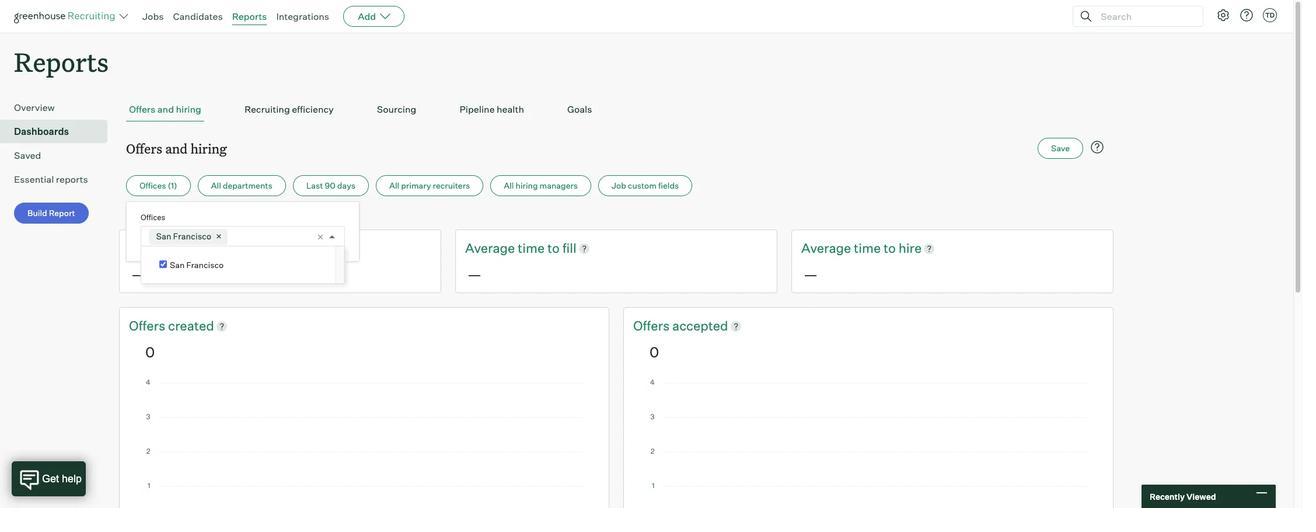 Task type: locate. For each thing, give the bounding box(es) containing it.
2 all from the left
[[389, 181, 400, 190]]

90
[[325, 181, 336, 190]]

0 horizontal spatial time link
[[518, 240, 548, 257]]

1 offers link from the left
[[129, 317, 168, 335]]

offices
[[140, 181, 166, 190], [141, 213, 165, 222]]

0 horizontal spatial offers link
[[129, 317, 168, 335]]

0 horizontal spatial xychart image
[[145, 379, 583, 508]]

1 average from the left
[[465, 240, 515, 256]]

jul
[[126, 211, 138, 221]]

2 offers link from the left
[[634, 317, 673, 335]]

2 to link from the left
[[884, 240, 899, 257]]

2 average link from the left
[[802, 240, 854, 257]]

and
[[158, 103, 174, 115], [165, 140, 188, 157]]

overview
[[14, 102, 55, 113]]

2 xychart image from the left
[[650, 379, 1088, 508]]

to
[[548, 240, 560, 256], [884, 240, 896, 256]]

offices left (1)
[[140, 181, 166, 190]]

reports right candidates "link"
[[232, 11, 267, 22]]

sourcing button
[[374, 98, 420, 122]]

1 horizontal spatial to
[[884, 240, 896, 256]]

jobs link
[[142, 11, 164, 22]]

tab list containing offers and hiring
[[126, 98, 1107, 122]]

1 to from the left
[[548, 240, 560, 256]]

all hiring managers button
[[491, 175, 592, 196]]

1 xychart image from the left
[[145, 379, 583, 508]]

1 horizontal spatial time
[[854, 240, 881, 256]]

—
[[131, 266, 145, 283], [468, 266, 482, 283], [804, 266, 818, 283]]

job custom fields
[[612, 181, 679, 190]]

2 horizontal spatial —
[[804, 266, 818, 283]]

saved
[[14, 150, 41, 161]]

offers and hiring button
[[126, 98, 204, 122]]

jul 25 - oct 23, 2023
[[126, 211, 208, 221]]

reports
[[232, 11, 267, 22], [14, 44, 109, 79]]

to left hire
[[884, 240, 896, 256]]

1 horizontal spatial —
[[468, 266, 482, 283]]

to for hire
[[884, 240, 896, 256]]

reports down "greenhouse recruiting" image on the top left
[[14, 44, 109, 79]]

all left managers
[[504, 181, 514, 190]]

build report button
[[14, 203, 89, 224]]

2 average from the left
[[802, 240, 852, 256]]

integrations link
[[276, 11, 329, 22]]

tab list
[[126, 98, 1107, 122]]

offers and hiring
[[129, 103, 201, 115], [126, 140, 227, 157]]

all inside button
[[504, 181, 514, 190]]

average for hire
[[802, 240, 852, 256]]

1 horizontal spatial xychart image
[[650, 379, 1088, 508]]

goals button
[[565, 98, 595, 122]]

time
[[518, 240, 545, 256], [854, 240, 881, 256]]

2 time link from the left
[[854, 240, 884, 257]]

1 horizontal spatial all
[[389, 181, 400, 190]]

all hiring managers
[[504, 181, 578, 190]]

average link for hire
[[802, 240, 854, 257]]

health
[[497, 103, 524, 115]]

accepted
[[673, 318, 728, 333]]

1 average link from the left
[[465, 240, 518, 257]]

-
[[152, 211, 156, 221]]

francisco down acceptance link
[[186, 260, 224, 270]]

2 vertical spatial hiring
[[516, 181, 538, 190]]

0 vertical spatial reports
[[232, 11, 267, 22]]

0 horizontal spatial —
[[131, 266, 145, 283]]

0 horizontal spatial 0
[[145, 343, 155, 361]]

1 time link from the left
[[518, 240, 548, 257]]

greenhouse recruiting image
[[14, 9, 119, 23]]

all inside button
[[389, 181, 400, 190]]

0 horizontal spatial average time to
[[465, 240, 563, 256]]

faq image
[[1091, 140, 1105, 154]]

1 horizontal spatial 0
[[650, 343, 659, 361]]

0 vertical spatial francisco
[[173, 231, 212, 242]]

Search text field
[[1098, 8, 1193, 25]]

0 vertical spatial hiring
[[176, 103, 201, 115]]

xychart image
[[145, 379, 583, 508], [650, 379, 1088, 508]]

0 horizontal spatial to link
[[548, 240, 563, 257]]

3 — from the left
[[804, 266, 818, 283]]

acceptance
[[162, 240, 231, 256]]

francisco
[[173, 231, 212, 242], [186, 260, 224, 270]]

1 all from the left
[[211, 181, 221, 190]]

0 horizontal spatial average
[[465, 240, 515, 256]]

all inside button
[[211, 181, 221, 190]]

all left the departments
[[211, 181, 221, 190]]

recently viewed
[[1150, 491, 1217, 501]]

0 for accepted
[[650, 343, 659, 361]]

— for fill
[[468, 266, 482, 283]]

2 time from the left
[[854, 240, 881, 256]]

2 0 from the left
[[650, 343, 659, 361]]

0 vertical spatial and
[[158, 103, 174, 115]]

1 — from the left
[[131, 266, 145, 283]]

san right san francisco option
[[170, 260, 185, 270]]

offers and hiring inside button
[[129, 103, 201, 115]]

offers link for created
[[129, 317, 168, 335]]

fill link
[[563, 240, 577, 257]]

1 horizontal spatial to link
[[884, 240, 899, 257]]

essential reports
[[14, 174, 88, 185]]

time left hire
[[854, 240, 881, 256]]

custom
[[628, 181, 657, 190]]

average link
[[465, 240, 518, 257], [802, 240, 854, 257]]

all primary recruiters
[[389, 181, 470, 190]]

2 average time to from the left
[[802, 240, 899, 256]]

3 all from the left
[[504, 181, 514, 190]]

time link
[[518, 240, 548, 257], [854, 240, 884, 257]]

time link left "hire" link
[[854, 240, 884, 257]]

1 0 from the left
[[145, 343, 155, 361]]

san
[[156, 231, 171, 242], [170, 260, 185, 270]]

offers
[[129, 103, 155, 115], [126, 140, 162, 157], [129, 318, 168, 333], [634, 318, 673, 333]]

1 horizontal spatial average
[[802, 240, 852, 256]]

1 horizontal spatial average time to
[[802, 240, 899, 256]]

0 horizontal spatial to
[[548, 240, 560, 256]]

offers inside button
[[129, 103, 155, 115]]

offers link
[[129, 317, 168, 335], [634, 317, 673, 335]]

all for all departments
[[211, 181, 221, 190]]

1 to link from the left
[[548, 240, 563, 257]]

all
[[211, 181, 221, 190], [389, 181, 400, 190], [504, 181, 514, 190]]

all for all primary recruiters
[[389, 181, 400, 190]]

pipeline health button
[[457, 98, 527, 122]]

— for hire
[[804, 266, 818, 283]]

1 vertical spatial san francisco
[[170, 260, 224, 270]]

san down oct
[[156, 231, 171, 242]]

saved link
[[14, 148, 103, 162]]

average
[[465, 240, 515, 256], [802, 240, 852, 256]]

san francisco down acceptance link
[[170, 260, 224, 270]]

0 horizontal spatial all
[[211, 181, 221, 190]]

san francisco down the "23,"
[[156, 231, 212, 242]]

xychart image for accepted
[[650, 379, 1088, 508]]

1 time from the left
[[518, 240, 545, 256]]

created link
[[168, 317, 214, 335]]

(1)
[[168, 181, 177, 190]]

2 — from the left
[[468, 266, 482, 283]]

managers
[[540, 181, 578, 190]]

build
[[27, 208, 47, 218]]

0 vertical spatial san francisco
[[156, 231, 212, 242]]

all left primary at the left top of page
[[389, 181, 400, 190]]

0
[[145, 343, 155, 361], [650, 343, 659, 361]]

offices right jul
[[141, 213, 165, 222]]

last 90 days
[[306, 181, 356, 190]]

to link for hire
[[884, 240, 899, 257]]

san francisco
[[156, 231, 212, 242], [170, 260, 224, 270]]

td button
[[1264, 8, 1278, 22]]

offer
[[129, 240, 159, 256]]

1 horizontal spatial average link
[[802, 240, 854, 257]]

francisco down 2023
[[173, 231, 212, 242]]

time left 'fill'
[[518, 240, 545, 256]]

2 horizontal spatial all
[[504, 181, 514, 190]]

efficiency
[[292, 103, 334, 115]]

last 90 days button
[[293, 175, 369, 196]]

add
[[358, 11, 376, 22]]

acceptance link
[[162, 240, 234, 257]]

0 horizontal spatial time
[[518, 240, 545, 256]]

configure image
[[1217, 8, 1231, 22]]

1 horizontal spatial offers link
[[634, 317, 673, 335]]

0 vertical spatial offers and hiring
[[129, 103, 201, 115]]

dashboards link
[[14, 124, 103, 138]]

1 vertical spatial reports
[[14, 44, 109, 79]]

departments
[[223, 181, 272, 190]]

1 vertical spatial offices
[[141, 213, 165, 222]]

1 vertical spatial hiring
[[191, 140, 227, 157]]

0 horizontal spatial average link
[[465, 240, 518, 257]]

to link
[[548, 240, 563, 257], [884, 240, 899, 257]]

accepted link
[[673, 317, 728, 335]]

to left 'fill'
[[548, 240, 560, 256]]

hiring
[[176, 103, 201, 115], [191, 140, 227, 157], [516, 181, 538, 190]]

time link left fill 'link'
[[518, 240, 548, 257]]

report
[[49, 208, 75, 218]]

1 horizontal spatial time link
[[854, 240, 884, 257]]

average time to for hire
[[802, 240, 899, 256]]

time link for fill
[[518, 240, 548, 257]]

rate
[[234, 240, 258, 256]]

dashboards
[[14, 126, 69, 137]]

0 vertical spatial offices
[[140, 181, 166, 190]]

td
[[1266, 11, 1275, 19]]

2 to from the left
[[884, 240, 896, 256]]

offer link
[[129, 240, 162, 257]]

1 average time to from the left
[[465, 240, 563, 256]]

offices inside offices (1) button
[[140, 181, 166, 190]]



Task type: vqa. For each thing, say whether or not it's contained in the screenshot.
Essential
yes



Task type: describe. For each thing, give the bounding box(es) containing it.
offer acceptance
[[129, 240, 234, 256]]

save button
[[1038, 138, 1084, 159]]

candidates
[[173, 11, 223, 22]]

1 vertical spatial san
[[170, 260, 185, 270]]

1 vertical spatial and
[[165, 140, 188, 157]]

and inside offers and hiring button
[[158, 103, 174, 115]]

job
[[612, 181, 626, 190]]

to link for fill
[[548, 240, 563, 257]]

San Francisco checkbox
[[159, 261, 167, 268]]

recruiting efficiency
[[245, 103, 334, 115]]

viewed
[[1187, 491, 1217, 501]]

2023
[[187, 211, 208, 221]]

all departments
[[211, 181, 272, 190]]

offices for offices (1)
[[140, 181, 166, 190]]

build report
[[27, 208, 75, 218]]

time for hire
[[854, 240, 881, 256]]

average time to for fill
[[465, 240, 563, 256]]

pipeline health
[[460, 103, 524, 115]]

0 for created
[[145, 343, 155, 361]]

last
[[306, 181, 323, 190]]

all departments button
[[198, 175, 286, 196]]

all primary recruiters button
[[376, 175, 484, 196]]

job custom fields button
[[599, 175, 693, 196]]

1 vertical spatial francisco
[[186, 260, 224, 270]]

oct
[[157, 211, 171, 221]]

add button
[[343, 6, 405, 27]]

average for fill
[[465, 240, 515, 256]]

overview link
[[14, 101, 103, 115]]

to for fill
[[548, 240, 560, 256]]

pipeline
[[460, 103, 495, 115]]

hire link
[[899, 240, 922, 257]]

reports
[[56, 174, 88, 185]]

goals
[[568, 103, 592, 115]]

save
[[1052, 143, 1070, 153]]

average link for fill
[[465, 240, 518, 257]]

25
[[140, 211, 150, 221]]

offices for offices
[[141, 213, 165, 222]]

days
[[337, 181, 356, 190]]

created
[[168, 318, 214, 333]]

hire
[[899, 240, 922, 256]]

hiring inside offers and hiring button
[[176, 103, 201, 115]]

essential
[[14, 174, 54, 185]]

recruiting efficiency button
[[242, 98, 337, 122]]

1 horizontal spatial reports
[[232, 11, 267, 22]]

fields
[[659, 181, 679, 190]]

jobs
[[142, 11, 164, 22]]

1 vertical spatial offers and hiring
[[126, 140, 227, 157]]

td button
[[1261, 6, 1280, 25]]

hiring inside all hiring managers button
[[516, 181, 538, 190]]

time for fill
[[518, 240, 545, 256]]

fill
[[563, 240, 577, 256]]

integrations
[[276, 11, 329, 22]]

0 vertical spatial san
[[156, 231, 171, 242]]

sourcing
[[377, 103, 417, 115]]

offers link for accepted
[[634, 317, 673, 335]]

primary
[[401, 181, 431, 190]]

rate link
[[234, 240, 258, 257]]

recently
[[1150, 491, 1185, 501]]

23,
[[173, 211, 185, 221]]

recruiters
[[433, 181, 470, 190]]

xychart image for created
[[145, 379, 583, 508]]

offices (1) button
[[126, 175, 191, 196]]

time link for hire
[[854, 240, 884, 257]]

candidates link
[[173, 11, 223, 22]]

all for all hiring managers
[[504, 181, 514, 190]]

offices (1)
[[140, 181, 177, 190]]

reports link
[[232, 11, 267, 22]]

0 horizontal spatial reports
[[14, 44, 109, 79]]

recruiting
[[245, 103, 290, 115]]

essential reports link
[[14, 172, 103, 186]]



